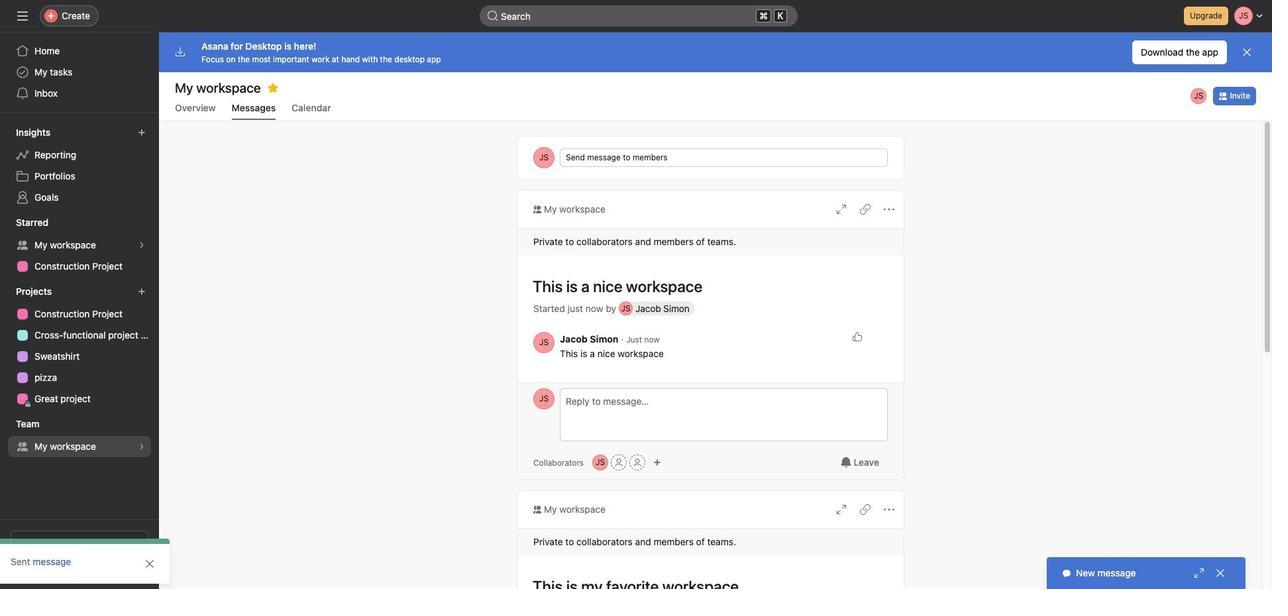 Task type: describe. For each thing, give the bounding box(es) containing it.
dismiss image
[[1242, 47, 1253, 58]]

0 likes. click to like this message comment image
[[852, 332, 863, 343]]

hide sidebar image
[[17, 11, 28, 21]]

1 conversation name text field from the top
[[524, 271, 888, 302]]

projects element
[[0, 280, 159, 412]]

see details, my workspace image inside starred element
[[138, 241, 146, 249]]

prominent image
[[488, 11, 498, 21]]

new insights image
[[138, 129, 146, 137]]

full screen image for 'copy link' icon for more actions image
[[836, 504, 847, 515]]

2 conversation name text field from the top
[[524, 571, 888, 589]]

starred element
[[0, 211, 159, 280]]



Task type: locate. For each thing, give the bounding box(es) containing it.
global element
[[0, 32, 159, 112]]

close image
[[144, 559, 155, 569]]

0 vertical spatial conversation name text field
[[524, 271, 888, 302]]

see details, my workspace image inside teams element
[[138, 443, 146, 451]]

0 vertical spatial copy link image
[[860, 204, 871, 215]]

add or remove collaborators image
[[654, 459, 662, 467]]

Conversation Name text field
[[524, 271, 888, 302], [524, 571, 888, 589]]

copy link image
[[860, 204, 871, 215], [860, 504, 871, 515]]

close image
[[1216, 568, 1226, 579]]

remove from starred image
[[268, 83, 278, 93]]

2 copy link image from the top
[[860, 504, 871, 515]]

None field
[[480, 5, 798, 27]]

1 see details, my workspace image from the top
[[138, 241, 146, 249]]

full screen image left more actions icon
[[836, 204, 847, 215]]

full screen image for 'copy link' icon corresponding to more actions icon
[[836, 204, 847, 215]]

full screen image left more actions image
[[836, 504, 847, 515]]

1 copy link image from the top
[[860, 204, 871, 215]]

copy link image left more actions icon
[[860, 204, 871, 215]]

new project or portfolio image
[[138, 288, 146, 296]]

insights element
[[0, 121, 159, 211]]

copy link image for more actions icon
[[860, 204, 871, 215]]

1 vertical spatial conversation name text field
[[524, 571, 888, 589]]

see details, my workspace image
[[138, 241, 146, 249], [138, 443, 146, 451]]

1 vertical spatial see details, my workspace image
[[138, 443, 146, 451]]

copy link image for more actions image
[[860, 504, 871, 515]]

0 vertical spatial see details, my workspace image
[[138, 241, 146, 249]]

0 vertical spatial full screen image
[[836, 204, 847, 215]]

1 vertical spatial copy link image
[[860, 504, 871, 515]]

expand new message image
[[1194, 568, 1205, 579]]

2 see details, my workspace image from the top
[[138, 443, 146, 451]]

teams element
[[0, 412, 159, 460]]

more actions image
[[884, 204, 895, 215]]

full screen image
[[836, 204, 847, 215], [836, 504, 847, 515]]

1 full screen image from the top
[[836, 204, 847, 215]]

more actions image
[[884, 504, 895, 515]]

Search tasks, projects, and more text field
[[480, 5, 798, 27]]

copy link image left more actions image
[[860, 504, 871, 515]]

1 vertical spatial full screen image
[[836, 504, 847, 515]]

2 full screen image from the top
[[836, 504, 847, 515]]

js image
[[1195, 88, 1204, 104], [539, 147, 549, 168], [621, 302, 631, 315], [539, 332, 549, 353], [539, 388, 549, 410], [596, 455, 605, 471]]



Task type: vqa. For each thing, say whether or not it's contained in the screenshot.
2nd Copy link icon
yes



